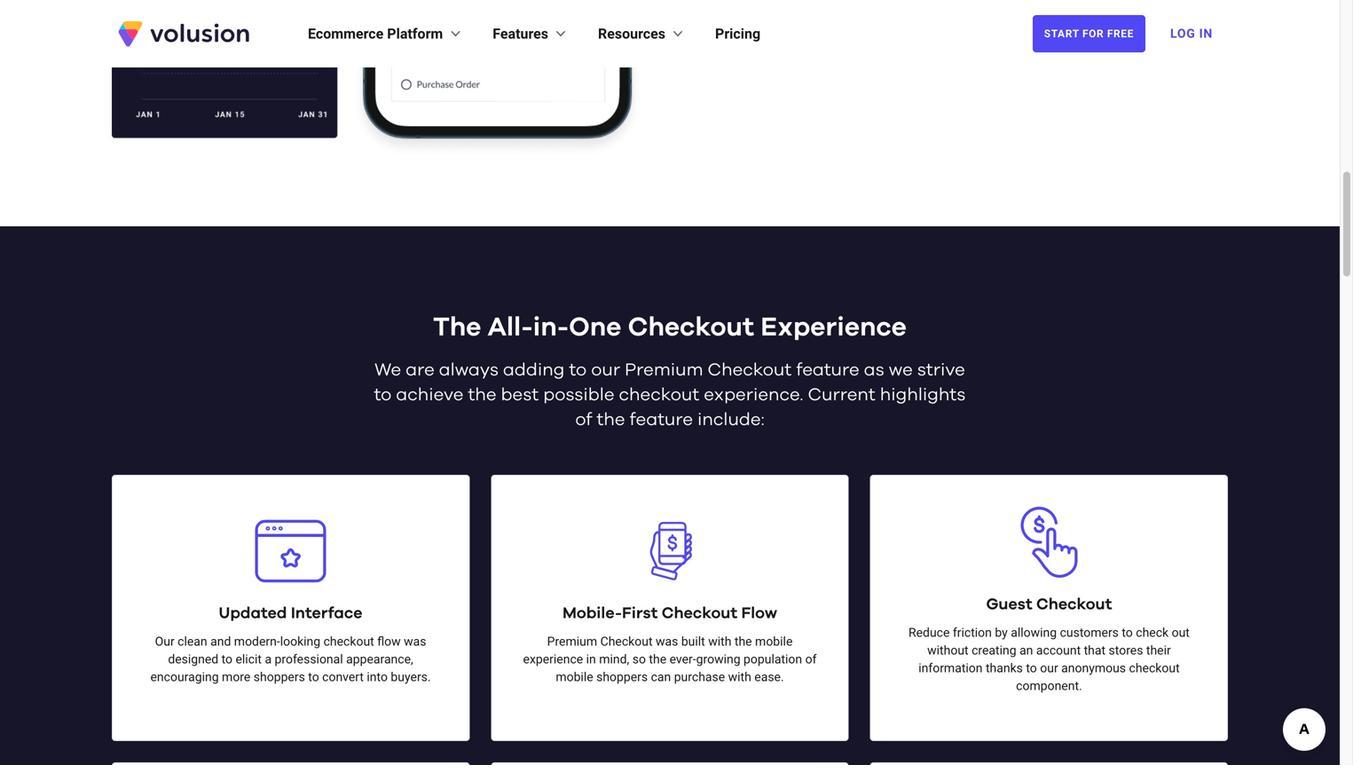 Task type: describe. For each thing, give the bounding box(es) containing it.
best
[[501, 386, 539, 404]]

in
[[1200, 26, 1214, 41]]

premium inside we are always adding to our premium checkout feature as we strive to achieve the best possible checkout experience. current highlights of the feature include:
[[625, 361, 704, 379]]

was inside our clean and modern-looking checkout flow was designed to elicit a professional appearance, encouraging more shoppers to convert into buyers.
[[404, 634, 427, 649]]

pricing
[[716, 25, 761, 42]]

the up "growing"
[[735, 634, 753, 649]]

include:
[[698, 411, 765, 429]]

friction
[[953, 626, 992, 640]]

we
[[889, 361, 913, 379]]

0 vertical spatial mobile
[[756, 634, 793, 649]]

thanks
[[986, 661, 1024, 676]]

checkout up built
[[662, 606, 738, 622]]

experience
[[761, 314, 907, 341]]

always
[[439, 361, 499, 379]]

pricing link
[[716, 23, 761, 44]]

to down professional
[[308, 670, 319, 685]]

was inside premium checkout was built with the mobile experience in mind, so the ever-growing population of mobile shoppers can purchase with ease.
[[656, 634, 679, 649]]

mobile-first checkout flow
[[563, 606, 778, 622]]

appearance,
[[346, 652, 414, 667]]

mobile-
[[563, 606, 622, 622]]

checkout inside reduce friction by allowing customers to check out without creating an account that stores their information thanks to our anonymous checkout component.
[[1130, 661, 1180, 676]]

log in link
[[1160, 14, 1224, 53]]

adding
[[503, 361, 565, 379]]

as
[[864, 361, 885, 379]]

updated
[[219, 606, 287, 622]]

a
[[265, 652, 272, 667]]

ease.
[[755, 670, 785, 685]]

guest checkout
[[987, 597, 1113, 613]]

we are always adding to our premium checkout feature as we strive to achieve the best possible checkout experience. current highlights of the feature include:
[[374, 361, 966, 429]]

information
[[919, 661, 983, 676]]

flow
[[378, 634, 401, 649]]

component.
[[1017, 679, 1083, 694]]

so
[[633, 652, 646, 667]]

to down the and
[[222, 652, 233, 667]]

modern-
[[234, 634, 280, 649]]

to up stores
[[1123, 626, 1134, 640]]

0 vertical spatial feature
[[797, 361, 860, 379]]

allowing
[[1011, 626, 1057, 640]]

resources button
[[598, 23, 687, 44]]

1 vertical spatial mobile
[[556, 670, 594, 685]]

the all-in-one checkout experience
[[433, 314, 907, 341]]

to up possible at the left bottom
[[569, 361, 587, 379]]

checkout inside we are always adding to our premium checkout feature as we strive to achieve the best possible checkout experience. current highlights of the feature include:
[[619, 386, 700, 404]]

our clean and modern-looking checkout flow was designed to elicit a professional appearance, encouraging more shoppers to convert into buyers.
[[150, 634, 431, 685]]

the
[[433, 314, 482, 341]]

log
[[1171, 26, 1196, 41]]

guest
[[987, 597, 1033, 613]]

to down we
[[374, 386, 392, 404]]

updated interface
[[219, 606, 363, 622]]

start
[[1045, 28, 1080, 40]]

resources
[[598, 25, 666, 42]]

built
[[682, 634, 706, 649]]

looking
[[280, 634, 321, 649]]

to down an
[[1027, 661, 1038, 676]]

we
[[375, 361, 401, 379]]

checkout up we are always adding to our premium checkout feature as we strive to achieve the best possible checkout experience. current highlights of the feature include:
[[628, 314, 755, 341]]

highlights
[[881, 386, 966, 404]]

log in
[[1171, 26, 1214, 41]]

our inside we are always adding to our premium checkout feature as we strive to achieve the best possible checkout experience. current highlights of the feature include:
[[591, 361, 621, 379]]

ecommerce platform button
[[308, 23, 465, 44]]

account
[[1037, 643, 1081, 658]]

premium inside premium checkout was built with the mobile experience in mind, so the ever-growing population of mobile shoppers can purchase with ease.
[[547, 634, 598, 649]]

without
[[928, 643, 969, 658]]

platform
[[387, 25, 443, 42]]

elicit
[[236, 652, 262, 667]]

anonymous
[[1062, 661, 1127, 676]]

buyers.
[[391, 670, 431, 685]]

flow
[[742, 606, 778, 622]]

all-
[[488, 314, 533, 341]]

features
[[493, 25, 549, 42]]

achieve
[[396, 386, 464, 404]]



Task type: locate. For each thing, give the bounding box(es) containing it.
shoppers inside our clean and modern-looking checkout flow was designed to elicit a professional appearance, encouraging more shoppers to convert into buyers.
[[254, 670, 305, 685]]

0 horizontal spatial shoppers
[[254, 670, 305, 685]]

of inside we are always adding to our premium checkout feature as we strive to achieve the best possible checkout experience. current highlights of the feature include:
[[576, 411, 593, 429]]

their
[[1147, 643, 1172, 658]]

1 horizontal spatial our
[[1041, 661, 1059, 676]]

1 vertical spatial our
[[1041, 661, 1059, 676]]

clean
[[178, 634, 207, 649]]

ever-
[[670, 652, 697, 667]]

an
[[1020, 643, 1034, 658]]

check
[[1137, 626, 1169, 640]]

of
[[576, 411, 593, 429], [806, 652, 817, 667]]

was
[[404, 634, 427, 649], [656, 634, 679, 649]]

out
[[1172, 626, 1190, 640]]

checkout
[[619, 386, 700, 404], [324, 634, 374, 649], [1130, 661, 1180, 676]]

strive
[[918, 361, 966, 379]]

into
[[367, 670, 388, 685]]

of inside premium checkout was built with the mobile experience in mind, so the ever-growing population of mobile shoppers can purchase with ease.
[[806, 652, 817, 667]]

purchase
[[674, 670, 726, 685]]

0 vertical spatial with
[[709, 634, 732, 649]]

our
[[591, 361, 621, 379], [1041, 661, 1059, 676]]

checkout up mind,
[[601, 634, 653, 649]]

interface
[[291, 606, 363, 622]]

designed
[[168, 652, 219, 667]]

start for free
[[1045, 28, 1135, 40]]

to
[[569, 361, 587, 379], [374, 386, 392, 404], [1123, 626, 1134, 640], [222, 652, 233, 667], [1027, 661, 1038, 676], [308, 670, 319, 685]]

with down "growing"
[[729, 670, 752, 685]]

are
[[406, 361, 435, 379]]

growing
[[697, 652, 741, 667]]

checkout inside our clean and modern-looking checkout flow was designed to elicit a professional appearance, encouraging more shoppers to convert into buyers.
[[324, 634, 374, 649]]

ecommerce platform
[[308, 25, 443, 42]]

1 horizontal spatial mobile
[[756, 634, 793, 649]]

2 vertical spatial checkout
[[1130, 661, 1180, 676]]

current
[[808, 386, 876, 404]]

shoppers down 'a'
[[254, 670, 305, 685]]

start for free link
[[1033, 15, 1146, 52]]

was up ever-
[[656, 634, 679, 649]]

checkout inside premium checkout was built with the mobile experience in mind, so the ever-growing population of mobile shoppers can purchase with ease.
[[601, 634, 653, 649]]

stores
[[1109, 643, 1144, 658]]

0 horizontal spatial of
[[576, 411, 593, 429]]

premium checkout was built with the mobile experience in mind, so the ever-growing population of mobile shoppers can purchase with ease.
[[523, 634, 817, 685]]

premium up in
[[547, 634, 598, 649]]

0 horizontal spatial feature
[[630, 411, 693, 429]]

0 horizontal spatial mobile
[[556, 670, 594, 685]]

checkout up appearance,
[[324, 634, 374, 649]]

experience
[[523, 652, 583, 667]]

reduce friction by allowing customers to check out without creating an account that stores their information thanks to our anonymous checkout component.
[[909, 626, 1190, 694]]

1 horizontal spatial shoppers
[[597, 670, 648, 685]]

0 horizontal spatial was
[[404, 634, 427, 649]]

2 shoppers from the left
[[597, 670, 648, 685]]

customers
[[1061, 626, 1119, 640]]

1 vertical spatial checkout
[[324, 634, 374, 649]]

and
[[211, 634, 231, 649]]

0 horizontal spatial our
[[591, 361, 621, 379]]

in
[[587, 652, 596, 667]]

checkout
[[628, 314, 755, 341], [708, 361, 792, 379], [1037, 597, 1113, 613], [662, 606, 738, 622], [601, 634, 653, 649]]

1 vertical spatial of
[[806, 652, 817, 667]]

our up component.
[[1041, 661, 1059, 676]]

0 horizontal spatial checkout
[[324, 634, 374, 649]]

our
[[155, 634, 175, 649]]

0 vertical spatial our
[[591, 361, 621, 379]]

2 was from the left
[[656, 634, 679, 649]]

shoppers down mind,
[[597, 670, 648, 685]]

checkout down their at the bottom of the page
[[1130, 661, 1180, 676]]

was right flow
[[404, 634, 427, 649]]

possible
[[544, 386, 615, 404]]

population
[[744, 652, 803, 667]]

convert
[[322, 670, 364, 685]]

ecommerce
[[308, 25, 384, 42]]

checkout up experience.
[[708, 361, 792, 379]]

more
[[222, 670, 251, 685]]

can
[[651, 670, 671, 685]]

feature left include:
[[630, 411, 693, 429]]

experience.
[[704, 386, 804, 404]]

by
[[996, 626, 1008, 640]]

of right population
[[806, 652, 817, 667]]

the down the always
[[468, 386, 497, 404]]

1 horizontal spatial of
[[806, 652, 817, 667]]

checkout up customers
[[1037, 597, 1113, 613]]

1 vertical spatial with
[[729, 670, 752, 685]]

first
[[622, 606, 658, 622]]

feature up current
[[797, 361, 860, 379]]

checkout inside we are always adding to our premium checkout feature as we strive to achieve the best possible checkout experience. current highlights of the feature include:
[[708, 361, 792, 379]]

1 horizontal spatial checkout
[[619, 386, 700, 404]]

with up "growing"
[[709, 634, 732, 649]]

mobile down in
[[556, 670, 594, 685]]

mind,
[[599, 652, 630, 667]]

of down possible at the left bottom
[[576, 411, 593, 429]]

1 horizontal spatial premium
[[625, 361, 704, 379]]

0 horizontal spatial premium
[[547, 634, 598, 649]]

1 vertical spatial feature
[[630, 411, 693, 429]]

reduce
[[909, 626, 950, 640]]

the
[[468, 386, 497, 404], [597, 411, 626, 429], [735, 634, 753, 649], [649, 652, 667, 667]]

features button
[[493, 23, 570, 44]]

with
[[709, 634, 732, 649], [729, 670, 752, 685]]

that
[[1085, 643, 1106, 658]]

the up "can" in the bottom left of the page
[[649, 652, 667, 667]]

1 was from the left
[[404, 634, 427, 649]]

feature
[[797, 361, 860, 379], [630, 411, 693, 429]]

premium down the all-in-one checkout experience on the top of the page
[[625, 361, 704, 379]]

in-
[[533, 314, 569, 341]]

0 vertical spatial checkout
[[619, 386, 700, 404]]

checkout down the all-in-one checkout experience on the top of the page
[[619, 386, 700, 404]]

shoppers inside premium checkout was built with the mobile experience in mind, so the ever-growing population of mobile shoppers can purchase with ease.
[[597, 670, 648, 685]]

professional
[[275, 652, 343, 667]]

0 vertical spatial of
[[576, 411, 593, 429]]

2 horizontal spatial checkout
[[1130, 661, 1180, 676]]

1 horizontal spatial feature
[[797, 361, 860, 379]]

our inside reduce friction by allowing customers to check out without creating an account that stores their information thanks to our anonymous checkout component.
[[1041, 661, 1059, 676]]

our up possible at the left bottom
[[591, 361, 621, 379]]

mobile
[[756, 634, 793, 649], [556, 670, 594, 685]]

premium
[[625, 361, 704, 379], [547, 634, 598, 649]]

the down possible at the left bottom
[[597, 411, 626, 429]]

encouraging
[[150, 670, 219, 685]]

1 shoppers from the left
[[254, 670, 305, 685]]

1 vertical spatial premium
[[547, 634, 598, 649]]

for
[[1083, 28, 1105, 40]]

shoppers
[[254, 670, 305, 685], [597, 670, 648, 685]]

1 horizontal spatial was
[[656, 634, 679, 649]]

free
[[1108, 28, 1135, 40]]

one
[[569, 314, 622, 341]]

mobile up population
[[756, 634, 793, 649]]

0 vertical spatial premium
[[625, 361, 704, 379]]

creating
[[972, 643, 1017, 658]]



Task type: vqa. For each thing, say whether or not it's contained in the screenshot.
APPEARANCE,
yes



